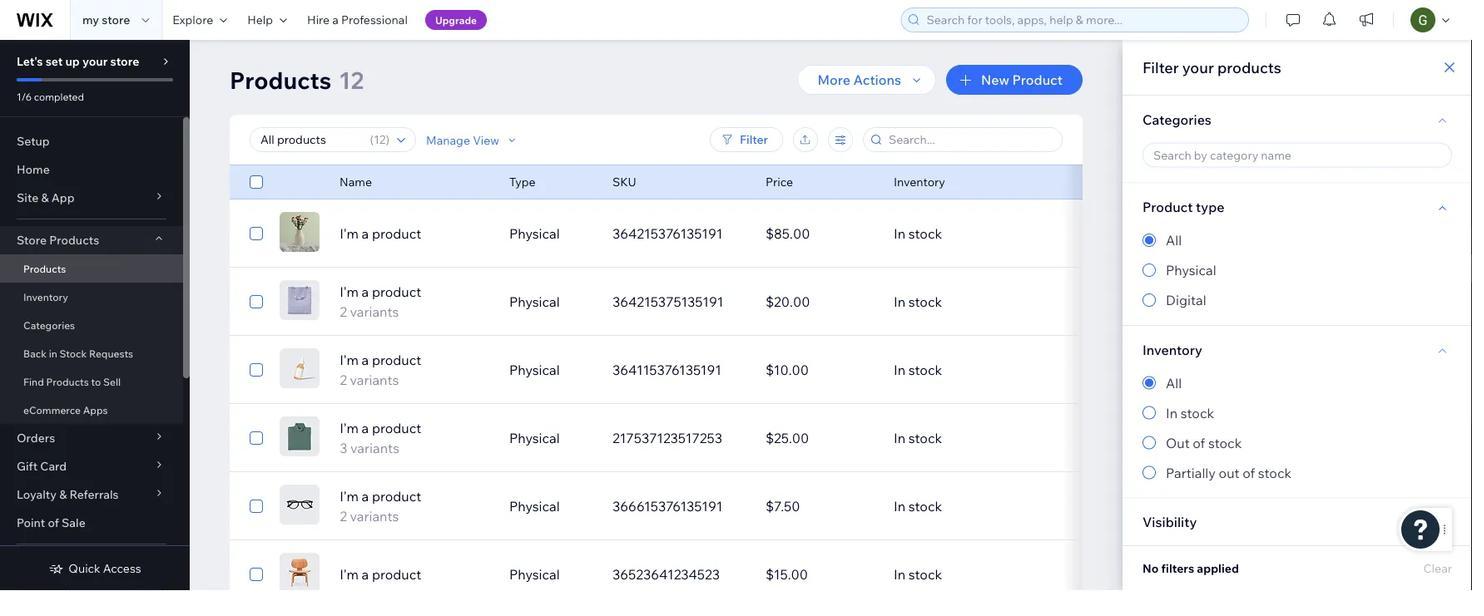 Task type: describe. For each thing, give the bounding box(es) containing it.
filters
[[1162, 562, 1195, 576]]

& for loyalty
[[59, 488, 67, 502]]

categories link
[[0, 311, 183, 340]]

i'm a product 2 variants for 366615376135191
[[340, 489, 421, 525]]

visibility
[[1143, 514, 1197, 531]]

loyalty
[[17, 488, 57, 502]]

in stock link for $10.00
[[884, 350, 1037, 390]]

physical link for 217537123517253
[[499, 419, 603, 459]]

stock for $20.00
[[909, 294, 942, 310]]

in stock link for $85.00
[[884, 214, 1037, 254]]

sale
[[62, 516, 86, 531]]

in stock for $7.50
[[894, 499, 942, 515]]

366615376135191 link
[[603, 487, 756, 527]]

2 horizontal spatial inventory
[[1143, 342, 1203, 358]]

my
[[82, 12, 99, 27]]

new
[[981, 72, 1010, 88]]

filter button
[[710, 127, 783, 152]]

in stock for $15.00
[[894, 567, 942, 584]]

product for 364115376135191
[[372, 352, 421, 369]]

filter your products
[[1143, 58, 1282, 77]]

orders
[[17, 431, 55, 446]]

site
[[17, 191, 38, 205]]

$20.00
[[766, 294, 810, 310]]

partially
[[1166, 465, 1216, 482]]

i'm for 364115376135191
[[340, 352, 359, 369]]

setup link
[[0, 127, 183, 156]]

1 vertical spatial product
[[1143, 199, 1193, 215]]

product inside 'dropdown button'
[[1013, 72, 1063, 88]]

option group for inventory
[[1143, 373, 1453, 483]]

3
[[340, 440, 347, 457]]

1/6
[[17, 90, 32, 103]]

loyalty & referrals button
[[0, 481, 183, 509]]

requests
[[89, 348, 133, 360]]

physical for 36523641234523
[[509, 567, 560, 584]]

i'm a product link for 364215376135191
[[330, 224, 499, 244]]

referrals
[[70, 488, 119, 502]]

$10.00
[[766, 362, 809, 379]]

in stock inside option group
[[1166, 405, 1215, 422]]

physical link for 36523641234523
[[499, 555, 603, 592]]

help button
[[237, 0, 297, 40]]

site & app
[[17, 191, 75, 205]]

hire a professional
[[307, 12, 408, 27]]

professional
[[341, 12, 408, 27]]

( 12 )
[[370, 132, 390, 147]]

1/6 completed
[[17, 90, 84, 103]]

6 i'm from the top
[[340, 567, 359, 584]]

find
[[23, 376, 44, 388]]

find products to sell
[[23, 376, 121, 388]]

type
[[509, 175, 536, 189]]

hire a professional link
[[297, 0, 418, 40]]

12 for products 12
[[339, 65, 364, 94]]

gift card
[[17, 460, 67, 474]]

more
[[818, 72, 851, 88]]

physical for 364215375135191
[[509, 294, 560, 310]]

products down store on the left top
[[23, 263, 66, 275]]

0 vertical spatial store
[[102, 12, 130, 27]]

stock for $25.00
[[909, 430, 942, 447]]

36523641234523 link
[[603, 555, 756, 592]]

0 vertical spatial categories
[[1143, 111, 1212, 128]]

more actions
[[818, 72, 902, 88]]

$20.00 link
[[756, 282, 884, 322]]

physical for 364215376135191
[[509, 226, 560, 242]]

point of sale
[[17, 516, 86, 531]]

2 for 364215375135191
[[340, 304, 347, 320]]

i'm a product 2 variants for 364115376135191
[[340, 352, 421, 389]]

stock for $85.00
[[909, 226, 942, 242]]

site & app button
[[0, 184, 183, 212]]

Search for tools, apps, help & more... field
[[922, 8, 1244, 32]]

1 product from the top
[[372, 226, 421, 242]]

sell
[[103, 376, 121, 388]]

(
[[370, 132, 374, 147]]

products link
[[0, 255, 183, 283]]

explore
[[173, 12, 213, 27]]

in stock for $85.00
[[894, 226, 942, 242]]

card
[[40, 460, 67, 474]]

i'm for 364215375135191
[[340, 284, 359, 301]]

Search by category name field
[[1149, 144, 1447, 167]]

products
[[1218, 58, 1282, 77]]

364115376135191 link
[[603, 350, 756, 390]]

find products to sell link
[[0, 368, 183, 396]]

$10.00 link
[[756, 350, 884, 390]]

store
[[17, 233, 47, 248]]

apps
[[83, 404, 108, 417]]

gift
[[17, 460, 38, 474]]

access
[[103, 562, 141, 576]]

new product button
[[946, 65, 1083, 95]]

manage view
[[426, 133, 500, 147]]

set
[[46, 54, 63, 69]]

categories inside sidebar element
[[23, 319, 75, 332]]

stock for $15.00
[[909, 567, 942, 584]]

product type
[[1143, 199, 1225, 215]]

i'm a product 3 variants
[[340, 420, 421, 457]]

point
[[17, 516, 45, 531]]

in for $15.00
[[894, 567, 906, 584]]

$25.00
[[766, 430, 809, 447]]

217537123517253
[[613, 430, 722, 447]]

ecommerce apps
[[23, 404, 108, 417]]

i'm a product 2 variants for 364215375135191
[[340, 284, 421, 320]]

in for $7.50
[[894, 499, 906, 515]]

in for $85.00
[[894, 226, 906, 242]]

in stock link for $7.50
[[884, 487, 1037, 527]]

)
[[386, 132, 390, 147]]

filter for filter your products
[[1143, 58, 1179, 77]]

in stock for $25.00
[[894, 430, 942, 447]]

let's set up your store
[[17, 54, 139, 69]]

store inside sidebar element
[[110, 54, 139, 69]]

364215375135191
[[613, 294, 724, 310]]

in
[[49, 348, 57, 360]]

product for 364215375135191
[[372, 284, 421, 301]]

no
[[1143, 562, 1159, 576]]

$85.00
[[766, 226, 810, 242]]



Task type: locate. For each thing, give the bounding box(es) containing it.
5 i'm from the top
[[340, 489, 359, 505]]

all for physical
[[1166, 232, 1182, 249]]

4 variants from the top
[[350, 509, 399, 525]]

None checkbox
[[250, 292, 263, 312], [250, 360, 263, 380], [250, 429, 263, 449], [250, 497, 263, 517], [250, 292, 263, 312], [250, 360, 263, 380], [250, 429, 263, 449], [250, 497, 263, 517]]

variants for 366615376135191
[[350, 509, 399, 525]]

more actions button
[[798, 65, 936, 95]]

0 horizontal spatial 12
[[339, 65, 364, 94]]

4 physical link from the top
[[499, 419, 603, 459]]

inventory down "search..." field at the top right
[[894, 175, 946, 189]]

3 physical link from the top
[[499, 350, 603, 390]]

1 i'm from the top
[[340, 226, 359, 242]]

12
[[339, 65, 364, 94], [374, 132, 386, 147]]

products up ecommerce apps
[[46, 376, 89, 388]]

all down product type
[[1166, 232, 1182, 249]]

0 vertical spatial product
[[1013, 72, 1063, 88]]

to
[[91, 376, 101, 388]]

physical link for 364115376135191
[[499, 350, 603, 390]]

setup
[[17, 134, 50, 149]]

1 vertical spatial 12
[[374, 132, 386, 147]]

0 horizontal spatial categories
[[23, 319, 75, 332]]

option group for product type
[[1143, 231, 1453, 310]]

partially out of stock
[[1166, 465, 1292, 482]]

$7.50 link
[[756, 487, 884, 527]]

physical link for 364215375135191
[[499, 282, 603, 322]]

364115376135191
[[613, 362, 722, 379]]

2 2 from the top
[[340, 372, 347, 389]]

0 vertical spatial option group
[[1143, 231, 1453, 310]]

all for in stock
[[1166, 375, 1182, 392]]

in for $10.00
[[894, 362, 906, 379]]

1 vertical spatial of
[[1243, 465, 1255, 482]]

0 horizontal spatial of
[[48, 516, 59, 531]]

product for 217537123517253
[[372, 420, 421, 437]]

6 in stock link from the top
[[884, 555, 1037, 592]]

2 for 366615376135191
[[340, 509, 347, 525]]

5 physical link from the top
[[499, 487, 603, 527]]

app
[[51, 191, 75, 205]]

2 physical link from the top
[[499, 282, 603, 322]]

back in stock requests link
[[0, 340, 183, 368]]

0 vertical spatial i'm a product
[[340, 226, 421, 242]]

0 vertical spatial 2
[[340, 304, 347, 320]]

2 all from the top
[[1166, 375, 1182, 392]]

1 variants from the top
[[350, 304, 399, 320]]

upgrade button
[[425, 10, 487, 30]]

1 i'm a product from the top
[[340, 226, 421, 242]]

out
[[1219, 465, 1240, 482]]

3 in stock link from the top
[[884, 350, 1037, 390]]

filter inside button
[[740, 132, 768, 147]]

in right $25.00 link
[[894, 430, 906, 447]]

in right $10.00 link
[[894, 362, 906, 379]]

physical link for 364215376135191
[[499, 214, 603, 254]]

0 horizontal spatial inventory
[[23, 291, 68, 303]]

product for 366615376135191
[[372, 489, 421, 505]]

3 i'm from the top
[[340, 352, 359, 369]]

1 horizontal spatial 12
[[374, 132, 386, 147]]

of
[[1193, 435, 1206, 452], [1243, 465, 1255, 482], [48, 516, 59, 531]]

1 horizontal spatial your
[[1183, 58, 1214, 77]]

i'm inside i'm a product 3 variants
[[340, 420, 359, 437]]

0 vertical spatial of
[[1193, 435, 1206, 452]]

filter for filter
[[740, 132, 768, 147]]

$15.00
[[766, 567, 808, 584]]

0 horizontal spatial your
[[82, 54, 108, 69]]

3 variants from the top
[[350, 440, 399, 457]]

upgrade
[[435, 14, 477, 26]]

1 horizontal spatial &
[[59, 488, 67, 502]]

Unsaved view field
[[256, 128, 365, 152]]

view
[[473, 133, 500, 147]]

new product
[[981, 72, 1063, 88]]

stock for $10.00
[[909, 362, 942, 379]]

of for stock
[[1193, 435, 1206, 452]]

& for site
[[41, 191, 49, 205]]

1 vertical spatial store
[[110, 54, 139, 69]]

in inside option group
[[1166, 405, 1178, 422]]

6 physical link from the top
[[499, 555, 603, 592]]

your right the up
[[82, 54, 108, 69]]

inventory down digital
[[1143, 342, 1203, 358]]

& right 'loyalty'
[[59, 488, 67, 502]]

inventory link
[[0, 283, 183, 311]]

variants inside i'm a product 3 variants
[[350, 440, 399, 457]]

12 for ( 12 )
[[374, 132, 386, 147]]

categories down filter your products
[[1143, 111, 1212, 128]]

stock for $7.50
[[909, 499, 942, 515]]

stock
[[60, 348, 87, 360]]

$85.00 link
[[756, 214, 884, 254]]

2 i'm from the top
[[340, 284, 359, 301]]

in right '$20.00' link
[[894, 294, 906, 310]]

categories
[[1143, 111, 1212, 128], [23, 319, 75, 332]]

1 vertical spatial i'm a product link
[[330, 565, 499, 585]]

2
[[340, 304, 347, 320], [340, 372, 347, 389], [340, 509, 347, 525]]

0 horizontal spatial filter
[[740, 132, 768, 147]]

2 for 364115376135191
[[340, 372, 347, 389]]

0 vertical spatial all
[[1166, 232, 1182, 249]]

2 vertical spatial 2
[[340, 509, 347, 525]]

products down help button
[[230, 65, 332, 94]]

2 horizontal spatial of
[[1243, 465, 1255, 482]]

0 horizontal spatial &
[[41, 191, 49, 205]]

store products button
[[0, 226, 183, 255]]

a
[[332, 12, 339, 27], [362, 226, 369, 242], [362, 284, 369, 301], [362, 352, 369, 369], [362, 420, 369, 437], [362, 489, 369, 505], [362, 567, 369, 584]]

product inside i'm a product 3 variants
[[372, 420, 421, 437]]

variants
[[350, 304, 399, 320], [350, 372, 399, 389], [350, 440, 399, 457], [350, 509, 399, 525]]

in right $15.00 link
[[894, 567, 906, 584]]

i'm for 217537123517253
[[340, 420, 359, 437]]

i'm a product for 36523641234523
[[340, 567, 421, 584]]

products up products link at the left top of the page
[[49, 233, 99, 248]]

1 i'm a product 2 variants from the top
[[340, 284, 421, 320]]

in stock link for $20.00
[[884, 282, 1037, 322]]

in right $85.00 link
[[894, 226, 906, 242]]

1 vertical spatial i'm a product 2 variants
[[340, 352, 421, 389]]

2 vertical spatial inventory
[[1143, 342, 1203, 358]]

orders button
[[0, 425, 183, 453]]

variants for 364115376135191
[[350, 372, 399, 389]]

of right the out at right bottom
[[1243, 465, 1255, 482]]

2 variants from the top
[[350, 372, 399, 389]]

physical for 364115376135191
[[509, 362, 560, 379]]

4 i'm from the top
[[340, 420, 359, 437]]

i'm for 366615376135191
[[340, 489, 359, 505]]

home
[[17, 162, 50, 177]]

option group
[[1143, 231, 1453, 310], [1143, 373, 1453, 483]]

i'm a product for 364215376135191
[[340, 226, 421, 242]]

364215376135191 link
[[603, 214, 756, 254]]

0 vertical spatial &
[[41, 191, 49, 205]]

366615376135191
[[613, 499, 723, 515]]

physical link for 366615376135191
[[499, 487, 603, 527]]

2 i'm a product link from the top
[[330, 565, 499, 585]]

applied
[[1197, 562, 1239, 576]]

filter
[[1143, 58, 1179, 77], [740, 132, 768, 147]]

out
[[1166, 435, 1190, 452]]

5 product from the top
[[372, 489, 421, 505]]

&
[[41, 191, 49, 205], [59, 488, 67, 502]]

i'm a product 2 variants
[[340, 284, 421, 320], [340, 352, 421, 389], [340, 489, 421, 525]]

1 vertical spatial all
[[1166, 375, 1182, 392]]

product
[[1013, 72, 1063, 88], [1143, 199, 1193, 215]]

1 option group from the top
[[1143, 231, 1453, 310]]

physical
[[509, 226, 560, 242], [1166, 262, 1217, 279], [509, 294, 560, 310], [509, 362, 560, 379], [509, 430, 560, 447], [509, 499, 560, 515], [509, 567, 560, 584]]

my store
[[82, 12, 130, 27]]

0 vertical spatial i'm a product 2 variants
[[340, 284, 421, 320]]

categories up in
[[23, 319, 75, 332]]

in right $7.50 "link"
[[894, 499, 906, 515]]

1 vertical spatial categories
[[23, 319, 75, 332]]

2 option group from the top
[[1143, 373, 1453, 483]]

store down my store at top left
[[110, 54, 139, 69]]

type
[[1196, 199, 1225, 215]]

in
[[894, 226, 906, 242], [894, 294, 906, 310], [894, 362, 906, 379], [1166, 405, 1178, 422], [894, 430, 906, 447], [894, 499, 906, 515], [894, 567, 906, 584]]

1 vertical spatial filter
[[740, 132, 768, 147]]

ecommerce
[[23, 404, 81, 417]]

point of sale link
[[0, 509, 183, 538]]

of right out
[[1193, 435, 1206, 452]]

Search... field
[[884, 128, 1057, 152]]

& inside dropdown button
[[41, 191, 49, 205]]

quick access
[[69, 562, 141, 576]]

variants for 217537123517253
[[350, 440, 399, 457]]

0 vertical spatial inventory
[[894, 175, 946, 189]]

1 horizontal spatial inventory
[[894, 175, 946, 189]]

your left products
[[1183, 58, 1214, 77]]

in stock
[[894, 226, 942, 242], [894, 294, 942, 310], [894, 362, 942, 379], [1166, 405, 1215, 422], [894, 430, 942, 447], [894, 499, 942, 515], [894, 567, 942, 584]]

sku
[[613, 175, 637, 189]]

1 2 from the top
[[340, 304, 347, 320]]

364215375135191 link
[[603, 282, 756, 322]]

0 vertical spatial i'm a product link
[[330, 224, 499, 244]]

your inside sidebar element
[[82, 54, 108, 69]]

12 left 'manage' in the top of the page
[[374, 132, 386, 147]]

0 horizontal spatial product
[[1013, 72, 1063, 88]]

physical for 366615376135191
[[509, 499, 560, 515]]

2 i'm a product 2 variants from the top
[[340, 352, 421, 389]]

4 product from the top
[[372, 420, 421, 437]]

in stock for $20.00
[[894, 294, 942, 310]]

in for $25.00
[[894, 430, 906, 447]]

36523641234523
[[613, 567, 720, 584]]

store
[[102, 12, 130, 27], [110, 54, 139, 69]]

1 physical link from the top
[[499, 214, 603, 254]]

1 horizontal spatial product
[[1143, 199, 1193, 215]]

1 vertical spatial inventory
[[23, 291, 68, 303]]

manage
[[426, 133, 470, 147]]

completed
[[34, 90, 84, 103]]

0 vertical spatial 12
[[339, 65, 364, 94]]

2 i'm a product from the top
[[340, 567, 421, 584]]

1 all from the top
[[1166, 232, 1182, 249]]

back in stock requests
[[23, 348, 133, 360]]

in stock link for $25.00
[[884, 419, 1037, 459]]

3 2 from the top
[[340, 509, 347, 525]]

no filters applied
[[1143, 562, 1239, 576]]

inventory up 'categories' link
[[23, 291, 68, 303]]

actions
[[854, 72, 902, 88]]

2 product from the top
[[372, 284, 421, 301]]

1 horizontal spatial categories
[[1143, 111, 1212, 128]]

in stock for $10.00
[[894, 362, 942, 379]]

5 in stock link from the top
[[884, 487, 1037, 527]]

digital
[[1166, 292, 1207, 309]]

inventory inside inventory link
[[23, 291, 68, 303]]

6 product from the top
[[372, 567, 421, 584]]

name
[[340, 175, 372, 189]]

of left sale
[[48, 516, 59, 531]]

variants for 364215375135191
[[350, 304, 399, 320]]

1 in stock link from the top
[[884, 214, 1037, 254]]

1 vertical spatial i'm a product
[[340, 567, 421, 584]]

None checkbox
[[250, 172, 263, 192], [250, 224, 263, 244], [250, 565, 263, 585], [250, 172, 263, 192], [250, 224, 263, 244], [250, 565, 263, 585]]

product left type
[[1143, 199, 1193, 215]]

& inside popup button
[[59, 488, 67, 502]]

of inside sidebar element
[[48, 516, 59, 531]]

quick access button
[[49, 562, 141, 577]]

hire
[[307, 12, 330, 27]]

$15.00 link
[[756, 555, 884, 592]]

inventory
[[894, 175, 946, 189], [23, 291, 68, 303], [1143, 342, 1203, 358]]

i'm
[[340, 226, 359, 242], [340, 284, 359, 301], [340, 352, 359, 369], [340, 420, 359, 437], [340, 489, 359, 505], [340, 567, 359, 584]]

a inside i'm a product 3 variants
[[362, 420, 369, 437]]

1 horizontal spatial of
[[1193, 435, 1206, 452]]

3 i'm a product 2 variants from the top
[[340, 489, 421, 525]]

$25.00 link
[[756, 419, 884, 459]]

physical for 217537123517253
[[509, 430, 560, 447]]

3 product from the top
[[372, 352, 421, 369]]

2 vertical spatial i'm a product 2 variants
[[340, 489, 421, 525]]

& right site
[[41, 191, 49, 205]]

gift card button
[[0, 453, 183, 481]]

manage view button
[[426, 133, 520, 148]]

1 horizontal spatial filter
[[1143, 58, 1179, 77]]

1 vertical spatial 2
[[340, 372, 347, 389]]

1 i'm a product link from the top
[[330, 224, 499, 244]]

1 vertical spatial option group
[[1143, 373, 1453, 483]]

12 down hire a professional link at the left top
[[339, 65, 364, 94]]

let's
[[17, 54, 43, 69]]

products inside popup button
[[49, 233, 99, 248]]

i'm a product link for 36523641234523
[[330, 565, 499, 585]]

i'm a product link
[[330, 224, 499, 244], [330, 565, 499, 585]]

quick
[[69, 562, 100, 576]]

loyalty & referrals
[[17, 488, 119, 502]]

0 vertical spatial filter
[[1143, 58, 1179, 77]]

up
[[65, 54, 80, 69]]

all up out
[[1166, 375, 1182, 392]]

product right new
[[1013, 72, 1063, 88]]

217537123517253 link
[[603, 419, 756, 459]]

product
[[372, 226, 421, 242], [372, 284, 421, 301], [372, 352, 421, 369], [372, 420, 421, 437], [372, 489, 421, 505], [372, 567, 421, 584]]

1 vertical spatial &
[[59, 488, 67, 502]]

364215376135191
[[613, 226, 723, 242]]

4 in stock link from the top
[[884, 419, 1037, 459]]

2 in stock link from the top
[[884, 282, 1037, 322]]

in up out
[[1166, 405, 1178, 422]]

store right my
[[102, 12, 130, 27]]

2 vertical spatial of
[[48, 516, 59, 531]]

in stock link for $15.00
[[884, 555, 1037, 592]]

price
[[766, 175, 793, 189]]

sidebar element
[[0, 40, 190, 592]]

in for $20.00
[[894, 294, 906, 310]]

of for sale
[[48, 516, 59, 531]]

products 12
[[230, 65, 364, 94]]



Task type: vqa. For each thing, say whether or not it's contained in the screenshot.


